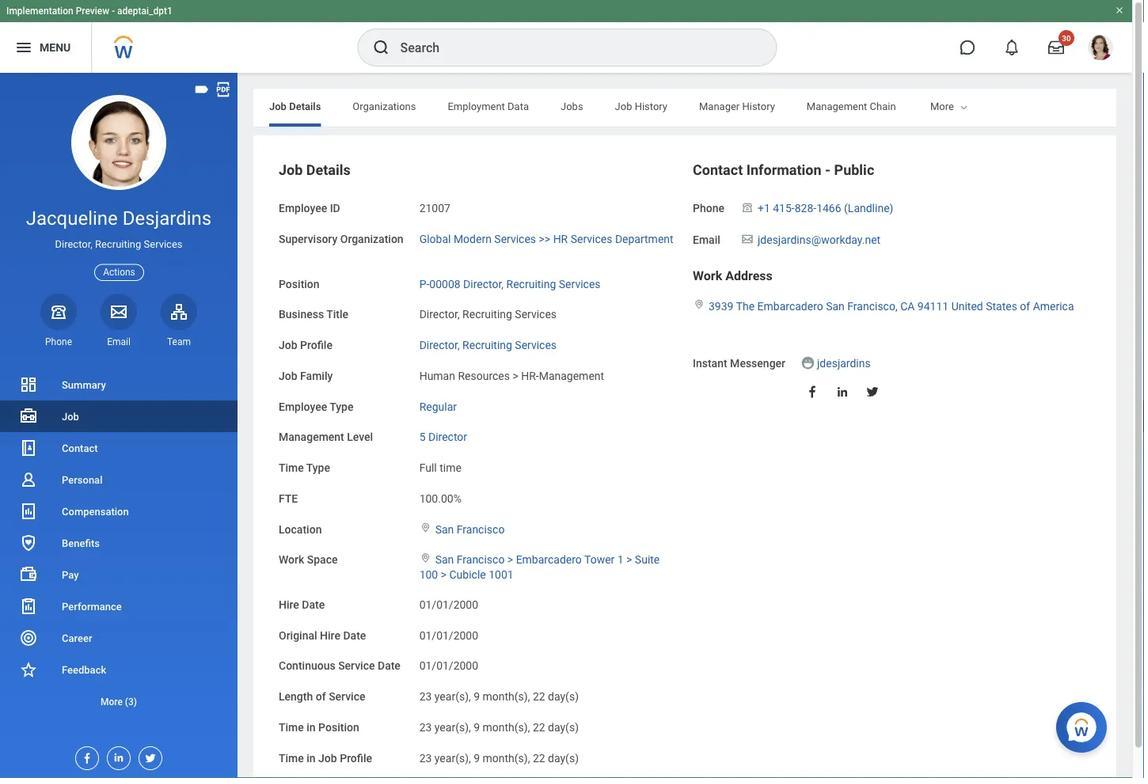 Task type: vqa. For each thing, say whether or not it's contained in the screenshot.


Task type: describe. For each thing, give the bounding box(es) containing it.
instant messenger
[[693, 357, 785, 370]]

0 vertical spatial position
[[279, 277, 320, 290]]

regular link
[[419, 397, 457, 413]]

inbox large image
[[1048, 40, 1064, 55]]

23 for time in position
[[419, 721, 432, 734]]

location
[[279, 523, 322, 536]]

director, recruiting services inside navigation pane region
[[55, 238, 183, 250]]

original hire date
[[279, 629, 366, 642]]

jdesjardins
[[817, 357, 871, 370]]

work space
[[279, 554, 338, 567]]

fte element
[[419, 483, 462, 506]]

embarcadero inside 3939 the embarcadero san francisco, ca 94111 united states of america link
[[757, 300, 823, 313]]

level
[[347, 431, 373, 444]]

states
[[986, 300, 1017, 313]]

month(s), for time in job profile
[[483, 752, 530, 765]]

benefits
[[62, 537, 100, 549]]

job family element
[[419, 360, 604, 383]]

career image
[[19, 629, 38, 648]]

94111
[[918, 300, 949, 313]]

recruiting inside navigation pane region
[[95, 238, 141, 250]]

job link
[[0, 401, 238, 432]]

embarcadero inside san francisco > embarcadero tower 1 > suite 100 > cubicle 1001
[[516, 554, 582, 567]]

time for time in job profile
[[279, 752, 304, 765]]

job image
[[19, 407, 38, 426]]

services inside business title element
[[515, 308, 557, 321]]

jobs
[[561, 100, 583, 112]]

job up job details 'button' on the top of the page
[[269, 100, 287, 112]]

compensation
[[62, 506, 129, 517]]

day(s) for time in job profile
[[548, 752, 579, 765]]

phone inside contact information - public group
[[693, 202, 724, 215]]

compensation link
[[0, 496, 238, 527]]

human
[[419, 369, 455, 382]]

job left family
[[279, 369, 297, 382]]

data
[[508, 100, 529, 112]]

> right 1
[[626, 554, 632, 567]]

team
[[167, 336, 191, 347]]

100.00%
[[419, 492, 462, 505]]

0 vertical spatial details
[[289, 100, 321, 112]]

tag image
[[193, 81, 211, 98]]

public
[[834, 162, 874, 179]]

space
[[307, 554, 338, 567]]

america
[[1033, 300, 1074, 313]]

(3)
[[125, 696, 137, 707]]

job details group
[[279, 161, 677, 767]]

management level
[[279, 431, 373, 444]]

preview
[[76, 6, 109, 17]]

francisco,
[[847, 300, 898, 313]]

director, up business title element
[[463, 277, 504, 290]]

continuous
[[279, 660, 335, 673]]

job profile
[[279, 339, 332, 352]]

career link
[[0, 622, 238, 654]]

management inside the job family element
[[539, 369, 604, 382]]

100
[[419, 568, 438, 581]]

job history
[[615, 100, 667, 112]]

job right the jobs
[[615, 100, 632, 112]]

23 year(s), 9 month(s), 22 day(s) for time in position
[[419, 721, 579, 734]]

employment
[[448, 100, 505, 112]]

jacqueline
[[26, 207, 118, 230]]

united
[[951, 300, 983, 313]]

worker
[[928, 100, 960, 112]]

jdesjardins@workday.net link
[[758, 230, 881, 246]]

job details inside group
[[279, 162, 351, 179]]

location image
[[693, 299, 705, 310]]

length of service element
[[419, 681, 579, 704]]

career
[[62, 632, 92, 644]]

services right hr
[[571, 233, 612, 246]]

continuous service date element
[[419, 650, 478, 674]]

time in position element
[[419, 711, 579, 735]]

business title element
[[419, 299, 557, 322]]

director, inside business title element
[[419, 308, 460, 321]]

day(s) for time in position
[[548, 721, 579, 734]]

1 horizontal spatial profile
[[340, 752, 372, 765]]

mail image
[[740, 233, 755, 245]]

00008
[[429, 277, 461, 290]]

contact for contact
[[62, 442, 98, 454]]

time in job profile
[[279, 752, 372, 765]]

23 for time in job profile
[[419, 752, 432, 765]]

services down hr
[[559, 277, 601, 290]]

p-
[[419, 277, 429, 290]]

0 vertical spatial job details
[[269, 100, 321, 112]]

actions
[[103, 267, 135, 278]]

director
[[428, 431, 467, 444]]

additional
[[1098, 100, 1144, 112]]

address
[[725, 268, 773, 283]]

0 horizontal spatial hire
[[279, 598, 299, 611]]

length of service
[[279, 690, 365, 703]]

director, recruiting services for business title element
[[419, 308, 557, 321]]

business title
[[279, 308, 348, 321]]

in for position
[[307, 721, 316, 734]]

work address
[[693, 268, 773, 283]]

profile logan mcneil image
[[1088, 35, 1113, 63]]

1 vertical spatial service
[[329, 690, 365, 703]]

human resources > hr-management
[[419, 369, 604, 382]]

yahoo image
[[800, 356, 816, 371]]

tower
[[584, 554, 615, 567]]

job family
[[279, 369, 333, 382]]

management for management level
[[279, 431, 344, 444]]

hr
[[553, 233, 568, 246]]

business
[[279, 308, 324, 321]]

3939 the embarcadero san francisco, ca 94111 united states of america
[[709, 300, 1074, 313]]

0 vertical spatial profile
[[300, 339, 332, 352]]

> up 1001
[[507, 554, 513, 567]]

personal
[[62, 474, 103, 486]]

0 vertical spatial facebook image
[[805, 385, 819, 399]]

view team image
[[169, 302, 188, 321]]

supervisory
[[279, 233, 337, 246]]

length
[[279, 690, 313, 703]]

summary
[[62, 379, 106, 391]]

twitter image
[[865, 385, 880, 399]]

22 for time in job profile
[[533, 752, 545, 765]]

time for time type
[[279, 461, 304, 475]]

jacqueline desjardins
[[26, 207, 212, 230]]

Search Workday  search field
[[400, 30, 744, 65]]

benefits image
[[19, 534, 38, 553]]

1 vertical spatial linkedin image
[[108, 747, 125, 764]]

search image
[[372, 38, 391, 57]]

organizations
[[353, 100, 416, 112]]

30
[[1062, 33, 1071, 43]]

manager history
[[699, 100, 775, 112]]

time for time in position
[[279, 721, 304, 734]]

email inside email jacqueline desjardins element
[[107, 336, 131, 347]]

phone inside popup button
[[45, 336, 72, 347]]

more (3)
[[101, 696, 137, 707]]

personal link
[[0, 464, 238, 496]]

tab list containing job details
[[253, 89, 1144, 127]]

location image for san francisco > embarcadero tower 1 > suite 100 > cubicle 1001
[[419, 553, 432, 564]]

employee for employee type
[[279, 400, 327, 413]]

id
[[330, 202, 340, 215]]

3939 the embarcadero san francisco, ca 94111 united states of america link
[[709, 297, 1074, 313]]

menu
[[40, 41, 71, 54]]

global
[[419, 233, 451, 246]]

adeptai_dpt1
[[117, 6, 172, 17]]

job inside list
[[62, 411, 79, 422]]

personal image
[[19, 470, 38, 489]]

+1
[[758, 202, 770, 215]]

menu banner
[[0, 0, 1132, 73]]

22 for length of service
[[533, 690, 545, 703]]

pay image
[[19, 565, 38, 584]]

1
[[617, 554, 624, 567]]

resources
[[458, 369, 510, 382]]

services inside navigation pane region
[[144, 238, 183, 250]]

department
[[615, 233, 673, 246]]

director, inside navigation pane region
[[55, 238, 93, 250]]

work for work address
[[693, 268, 722, 283]]

recruiting inside business title element
[[462, 308, 512, 321]]

san francisco > embarcadero tower 1 > suite 100 > cubicle 1001 link
[[419, 550, 660, 581]]

contact information - public group
[[693, 161, 1091, 409]]

email jacqueline desjardins element
[[101, 336, 137, 348]]

0 vertical spatial service
[[338, 660, 375, 673]]

job down business
[[279, 339, 297, 352]]

1466
[[816, 202, 841, 215]]

9 for time in position
[[474, 721, 480, 734]]

1001
[[489, 568, 514, 581]]

- for preview
[[112, 6, 115, 17]]

original hire date element
[[419, 619, 478, 643]]



Task type: locate. For each thing, give the bounding box(es) containing it.
linkedin image
[[835, 385, 850, 399], [108, 747, 125, 764]]

01/01/2000 for original hire date
[[419, 629, 478, 642]]

organization
[[340, 233, 404, 246]]

facebook image left twitter icon
[[76, 747, 93, 765]]

jdesjardins@workday.net
[[758, 233, 881, 246]]

location image
[[419, 522, 432, 533], [419, 553, 432, 564]]

phone left phone image
[[693, 202, 724, 215]]

23 inside length of service element
[[419, 690, 432, 703]]

23 year(s), 9 month(s), 22 day(s) up time in job profile 'element'
[[419, 721, 579, 734]]

hr-
[[521, 369, 539, 382]]

23 year(s), 9 month(s), 22 day(s) up time in position element at the bottom
[[419, 690, 579, 703]]

employee down the job family
[[279, 400, 327, 413]]

director, down jacqueline
[[55, 238, 93, 250]]

0 vertical spatial in
[[307, 721, 316, 734]]

team link
[[161, 294, 197, 348]]

month(s), up time in position element at the bottom
[[483, 690, 530, 703]]

ca
[[900, 300, 915, 313]]

director, recruiting services
[[55, 238, 183, 250], [419, 308, 557, 321], [419, 339, 557, 352]]

day(s) for length of service
[[548, 690, 579, 703]]

828-
[[795, 202, 816, 215]]

1 vertical spatial 9
[[474, 721, 480, 734]]

1 vertical spatial 22
[[533, 721, 545, 734]]

1 23 from the top
[[419, 690, 432, 703]]

1 vertical spatial in
[[307, 752, 316, 765]]

day(s) inside time in position element
[[548, 721, 579, 734]]

day(s) inside length of service element
[[548, 690, 579, 703]]

work for work space
[[279, 554, 304, 567]]

1 vertical spatial day(s)
[[548, 721, 579, 734]]

2 horizontal spatial date
[[378, 660, 401, 673]]

month(s), up time in job profile 'element'
[[483, 721, 530, 734]]

team jacqueline desjardins element
[[161, 336, 197, 348]]

mail image
[[109, 302, 128, 321]]

employee id
[[279, 202, 340, 215]]

san up 100
[[435, 554, 454, 567]]

position
[[279, 277, 320, 290], [318, 721, 359, 734]]

2 vertical spatial 9
[[474, 752, 480, 765]]

year(s), for time in position
[[435, 721, 471, 734]]

work left space
[[279, 554, 304, 567]]

location image for san francisco
[[419, 522, 432, 533]]

- for information
[[825, 162, 831, 179]]

francisco inside san francisco > embarcadero tower 1 > suite 100 > cubicle 1001
[[457, 554, 505, 567]]

0 horizontal spatial more
[[101, 696, 123, 707]]

more right chain
[[930, 100, 954, 112]]

of right states
[[1020, 300, 1030, 313]]

month(s), down time in position element at the bottom
[[483, 752, 530, 765]]

employee up supervisory
[[279, 202, 327, 215]]

2 vertical spatial director, recruiting services
[[419, 339, 557, 352]]

suite
[[635, 554, 660, 567]]

2 horizontal spatial management
[[807, 100, 867, 112]]

0 vertical spatial day(s)
[[548, 690, 579, 703]]

- inside menu banner
[[112, 6, 115, 17]]

email down mail image at the left of page
[[107, 336, 131, 347]]

> left "hr-"
[[513, 369, 518, 382]]

2 23 from the top
[[419, 721, 432, 734]]

23 year(s), 9 month(s), 22 day(s) down time in position element at the bottom
[[419, 752, 579, 765]]

1 horizontal spatial date
[[343, 629, 366, 642]]

job details up employee id
[[279, 162, 351, 179]]

0 vertical spatial email
[[693, 233, 720, 246]]

year(s), inside time in position element
[[435, 721, 471, 734]]

location image up 100
[[419, 553, 432, 564]]

director, recruiting services for the director, recruiting services link
[[419, 339, 557, 352]]

more
[[930, 100, 954, 112], [101, 696, 123, 707]]

1 vertical spatial email
[[107, 336, 131, 347]]

details up job details 'button' on the top of the page
[[289, 100, 321, 112]]

22 inside length of service element
[[533, 690, 545, 703]]

time down the time in position
[[279, 752, 304, 765]]

job details up job details 'button' on the top of the page
[[269, 100, 321, 112]]

1 horizontal spatial embarcadero
[[757, 300, 823, 313]]

3 time from the top
[[279, 752, 304, 765]]

0 horizontal spatial facebook image
[[76, 747, 93, 765]]

0 horizontal spatial work
[[279, 554, 304, 567]]

1 vertical spatial management
[[539, 369, 604, 382]]

9 inside time in job profile 'element'
[[474, 752, 480, 765]]

0 horizontal spatial phone
[[45, 336, 72, 347]]

0 vertical spatial hire
[[279, 598, 299, 611]]

san francisco > embarcadero tower 1 > suite 100 > cubicle 1001
[[419, 554, 660, 581]]

embarcadero right the
[[757, 300, 823, 313]]

director, recruiting services down jacqueline desjardins
[[55, 238, 183, 250]]

22 down time in position element at the bottom
[[533, 752, 545, 765]]

details inside group
[[306, 162, 351, 179]]

year(s), for time in job profile
[[435, 752, 471, 765]]

1 vertical spatial 23
[[419, 721, 432, 734]]

profile down the time in position
[[340, 752, 372, 765]]

1 vertical spatial facebook image
[[76, 747, 93, 765]]

2 time from the top
[[279, 721, 304, 734]]

list
[[0, 369, 238, 717]]

list containing summary
[[0, 369, 238, 717]]

san inside san francisco > embarcadero tower 1 > suite 100 > cubicle 1001
[[435, 554, 454, 567]]

recruiting up resources on the left
[[462, 339, 512, 352]]

in for job
[[307, 752, 316, 765]]

san
[[826, 300, 845, 313], [435, 523, 454, 536], [435, 554, 454, 567]]

date for hire
[[343, 629, 366, 642]]

(landline)
[[844, 202, 893, 215]]

phone jacqueline desjardins element
[[40, 336, 77, 348]]

year(s), up time in job profile 'element'
[[435, 721, 471, 734]]

0 vertical spatial embarcadero
[[757, 300, 823, 313]]

22 up time in position element at the bottom
[[533, 690, 545, 703]]

more (3) button
[[0, 686, 238, 717]]

month(s), inside time in position element
[[483, 721, 530, 734]]

employee for employee id
[[279, 202, 327, 215]]

0 horizontal spatial -
[[112, 6, 115, 17]]

tab list
[[253, 89, 1144, 127]]

date for service
[[378, 660, 401, 673]]

22 inside time in position element
[[533, 721, 545, 734]]

23
[[419, 690, 432, 703], [419, 721, 432, 734], [419, 752, 432, 765]]

1 vertical spatial director, recruiting services
[[419, 308, 557, 321]]

contact link
[[0, 432, 238, 464]]

2 francisco from the top
[[457, 554, 505, 567]]

1 vertical spatial 01/01/2000
[[419, 629, 478, 642]]

01/01/2000 up original hire date 'element'
[[419, 598, 478, 611]]

01/01/2000 down original hire date 'element'
[[419, 660, 478, 673]]

management inside tab list
[[807, 100, 867, 112]]

month(s), inside time in job profile 'element'
[[483, 752, 530, 765]]

> right 100
[[441, 568, 447, 581]]

0 vertical spatial time
[[279, 461, 304, 475]]

1 day(s) from the top
[[548, 690, 579, 703]]

1 horizontal spatial more
[[930, 100, 954, 112]]

2 vertical spatial date
[[378, 660, 401, 673]]

9 for length of service
[[474, 690, 480, 703]]

twitter image
[[139, 747, 157, 765]]

21007
[[419, 202, 450, 215]]

2 vertical spatial 23
[[419, 752, 432, 765]]

location image down "100.00%"
[[419, 522, 432, 533]]

recruiting up the director, recruiting services link
[[462, 308, 512, 321]]

francisco for san francisco > embarcadero tower 1 > suite 100 > cubicle 1001
[[457, 554, 505, 567]]

>>
[[539, 233, 550, 246]]

year(s), down time in position element at the bottom
[[435, 752, 471, 765]]

date up continuous service date at the bottom left of the page
[[343, 629, 366, 642]]

23 year(s), 9 month(s), 22 day(s) for time in job profile
[[419, 752, 579, 765]]

justify image
[[14, 38, 33, 57]]

9 up time in job profile 'element'
[[474, 721, 480, 734]]

2 location image from the top
[[419, 553, 432, 564]]

date left continuous service date "element"
[[378, 660, 401, 673]]

job down the time in position
[[318, 752, 337, 765]]

date up the original hire date at bottom
[[302, 598, 325, 611]]

performance
[[62, 601, 122, 612]]

0 vertical spatial more
[[930, 100, 954, 112]]

2 vertical spatial day(s)
[[548, 752, 579, 765]]

global modern services >> hr services department
[[419, 233, 673, 246]]

service down the original hire date at bottom
[[338, 660, 375, 673]]

+1 415-828-1466 (landline)
[[758, 202, 893, 215]]

full time
[[419, 461, 461, 475]]

recruiting down jacqueline desjardins
[[95, 238, 141, 250]]

0 vertical spatial 23 year(s), 9 month(s), 22 day(s)
[[419, 690, 579, 703]]

year(s),
[[435, 690, 471, 703], [435, 721, 471, 734], [435, 752, 471, 765]]

chain
[[870, 100, 896, 112]]

jdesjardins link
[[817, 354, 871, 370]]

time down 'length'
[[279, 721, 304, 734]]

- inside group
[[825, 162, 831, 179]]

2 month(s), from the top
[[483, 721, 530, 734]]

1 vertical spatial time
[[279, 721, 304, 734]]

0 horizontal spatial history
[[635, 100, 667, 112]]

day(s) up time in job profile 'element'
[[548, 721, 579, 734]]

of right 'length'
[[316, 690, 326, 703]]

services left >>
[[494, 233, 536, 246]]

director, recruiting services up the director, recruiting services link
[[419, 308, 557, 321]]

time up fte
[[279, 461, 304, 475]]

2 vertical spatial time
[[279, 752, 304, 765]]

1 vertical spatial location image
[[419, 553, 432, 564]]

0 vertical spatial of
[[1020, 300, 1030, 313]]

facebook image
[[805, 385, 819, 399], [76, 747, 93, 765]]

email left mail icon
[[693, 233, 720, 246]]

1 vertical spatial date
[[343, 629, 366, 642]]

2 9 from the top
[[474, 721, 480, 734]]

hire
[[279, 598, 299, 611], [320, 629, 340, 642]]

director, up human
[[419, 339, 460, 352]]

time
[[440, 461, 461, 475]]

2 vertical spatial 22
[[533, 752, 545, 765]]

hire date element
[[419, 589, 478, 612]]

menu button
[[0, 22, 91, 73]]

day(s) inside time in job profile 'element'
[[548, 752, 579, 765]]

desjardins
[[123, 207, 212, 230]]

0 vertical spatial phone
[[693, 202, 724, 215]]

services down the p-00008 director, recruiting services
[[515, 308, 557, 321]]

job details
[[269, 100, 321, 112], [279, 162, 351, 179]]

original
[[279, 629, 317, 642]]

in down length of service
[[307, 721, 316, 734]]

san inside "link"
[[435, 523, 454, 536]]

1 location image from the top
[[419, 522, 432, 533]]

3 history from the left
[[963, 100, 995, 112]]

francisco for san francisco
[[457, 523, 505, 536]]

1 horizontal spatial -
[[825, 162, 831, 179]]

22 for time in position
[[533, 721, 545, 734]]

embarcadero
[[757, 300, 823, 313], [516, 554, 582, 567]]

1 vertical spatial phone
[[45, 336, 72, 347]]

contact image
[[19, 439, 38, 458]]

+1 415-828-1466 (landline) link
[[758, 199, 893, 215]]

san for san francisco > embarcadero tower 1 > suite 100 > cubicle 1001
[[435, 554, 454, 567]]

work inside contact information - public group
[[693, 268, 722, 283]]

day(s)
[[548, 690, 579, 703], [548, 721, 579, 734], [548, 752, 579, 765]]

1 horizontal spatial facebook image
[[805, 385, 819, 399]]

0 vertical spatial month(s),
[[483, 690, 530, 703]]

more for more
[[930, 100, 954, 112]]

1 vertical spatial job details
[[279, 162, 351, 179]]

1 vertical spatial type
[[306, 461, 330, 475]]

2 vertical spatial year(s),
[[435, 752, 471, 765]]

1 time from the top
[[279, 461, 304, 475]]

9 for time in job profile
[[474, 752, 480, 765]]

23 inside time in position element
[[419, 721, 432, 734]]

1 horizontal spatial contact
[[693, 162, 743, 179]]

23 year(s), 9 month(s), 22 day(s) for length of service
[[419, 690, 579, 703]]

1 horizontal spatial management
[[539, 369, 604, 382]]

month(s),
[[483, 690, 530, 703], [483, 721, 530, 734], [483, 752, 530, 765]]

1 9 from the top
[[474, 690, 480, 703]]

1 horizontal spatial hire
[[320, 629, 340, 642]]

1 01/01/2000 from the top
[[419, 598, 478, 611]]

23 for length of service
[[419, 690, 432, 703]]

2 22 from the top
[[533, 721, 545, 734]]

embarcadero left tower
[[516, 554, 582, 567]]

0 vertical spatial linkedin image
[[835, 385, 850, 399]]

contact inside group
[[693, 162, 743, 179]]

3 day(s) from the top
[[548, 752, 579, 765]]

1 vertical spatial month(s),
[[483, 721, 530, 734]]

details up id
[[306, 162, 351, 179]]

1 year(s), from the top
[[435, 690, 471, 703]]

0 vertical spatial type
[[330, 400, 353, 413]]

5 director
[[419, 431, 467, 444]]

work inside job details group
[[279, 554, 304, 567]]

0 vertical spatial 23
[[419, 690, 432, 703]]

2 employee from the top
[[279, 400, 327, 413]]

0 horizontal spatial management
[[279, 431, 344, 444]]

director, recruiting services up resources on the left
[[419, 339, 557, 352]]

0 vertical spatial san
[[826, 300, 845, 313]]

3 year(s), from the top
[[435, 752, 471, 765]]

1 22 from the top
[[533, 690, 545, 703]]

management chain
[[807, 100, 896, 112]]

month(s), for time in position
[[483, 721, 530, 734]]

history for job history
[[635, 100, 667, 112]]

1 vertical spatial 23 year(s), 9 month(s), 22 day(s)
[[419, 721, 579, 734]]

0 vertical spatial management
[[807, 100, 867, 112]]

work up location image
[[693, 268, 722, 283]]

navigation pane region
[[0, 73, 238, 778]]

1 vertical spatial -
[[825, 162, 831, 179]]

23 inside time in job profile 'element'
[[419, 752, 432, 765]]

9
[[474, 690, 480, 703], [474, 721, 480, 734], [474, 752, 480, 765]]

hire up continuous service date at the bottom left of the page
[[320, 629, 340, 642]]

worker history
[[928, 100, 995, 112]]

30 button
[[1039, 30, 1074, 65]]

2 day(s) from the top
[[548, 721, 579, 734]]

0 horizontal spatial profile
[[300, 339, 332, 352]]

messenger
[[730, 357, 785, 370]]

history right manager
[[742, 100, 775, 112]]

family
[[300, 369, 333, 382]]

phone button
[[40, 294, 77, 348]]

in down the time in position
[[307, 752, 316, 765]]

22 inside time in job profile 'element'
[[533, 752, 545, 765]]

director, down 00008 at the left top of the page
[[419, 308, 460, 321]]

1 vertical spatial work
[[279, 554, 304, 567]]

2 history from the left
[[742, 100, 775, 112]]

details
[[289, 100, 321, 112], [306, 162, 351, 179]]

2 23 year(s), 9 month(s), 22 day(s) from the top
[[419, 721, 579, 734]]

1 vertical spatial of
[[316, 690, 326, 703]]

close environment banner image
[[1115, 6, 1124, 15]]

director, recruiting services link
[[419, 336, 557, 352]]

year(s), inside time in job profile 'element'
[[435, 752, 471, 765]]

22 up time in job profile 'element'
[[533, 721, 545, 734]]

type for employee type
[[330, 400, 353, 413]]

month(s), for length of service
[[483, 690, 530, 703]]

san inside contact information - public group
[[826, 300, 845, 313]]

more inside dropdown button
[[101, 696, 123, 707]]

2 year(s), from the top
[[435, 721, 471, 734]]

time type
[[279, 461, 330, 475]]

0 vertical spatial date
[[302, 598, 325, 611]]

history right worker at the right
[[963, 100, 995, 112]]

5
[[419, 431, 426, 444]]

2 vertical spatial month(s),
[[483, 752, 530, 765]]

services up "hr-"
[[515, 339, 557, 352]]

employee id element
[[419, 192, 450, 216]]

1 vertical spatial employee
[[279, 400, 327, 413]]

0 horizontal spatial date
[[302, 598, 325, 611]]

more left the (3)
[[101, 696, 123, 707]]

1 francisco from the top
[[457, 523, 505, 536]]

phone image
[[740, 201, 755, 214]]

0 vertical spatial employee
[[279, 202, 327, 215]]

position up business
[[279, 277, 320, 290]]

year(s), down continuous service date "element"
[[435, 690, 471, 703]]

view printable version (pdf) image
[[215, 81, 232, 98]]

time in position
[[279, 721, 359, 734]]

summary link
[[0, 369, 238, 401]]

9 inside length of service element
[[474, 690, 480, 703]]

1 vertical spatial more
[[101, 696, 123, 707]]

timeline
[[1027, 100, 1066, 112]]

0 vertical spatial -
[[112, 6, 115, 17]]

1 vertical spatial year(s),
[[435, 721, 471, 734]]

month(s), inside length of service element
[[483, 690, 530, 703]]

contact up personal
[[62, 442, 98, 454]]

feedback image
[[19, 660, 38, 679]]

supervisory organization
[[279, 233, 404, 246]]

title
[[326, 308, 348, 321]]

3 23 from the top
[[419, 752, 432, 765]]

phone image
[[48, 302, 70, 321]]

year(s), for length of service
[[435, 690, 471, 703]]

0 vertical spatial year(s),
[[435, 690, 471, 703]]

services down desjardins
[[144, 238, 183, 250]]

0 vertical spatial director, recruiting services
[[55, 238, 183, 250]]

of inside job details group
[[316, 690, 326, 703]]

> inside the job family element
[[513, 369, 518, 382]]

0 vertical spatial 22
[[533, 690, 545, 703]]

1 history from the left
[[635, 100, 667, 112]]

the
[[736, 300, 755, 313]]

day(s) up time in position element at the bottom
[[548, 690, 579, 703]]

1 vertical spatial contact
[[62, 442, 98, 454]]

0 vertical spatial location image
[[419, 522, 432, 533]]

0 horizontal spatial linkedin image
[[108, 747, 125, 764]]

hire up original
[[279, 598, 299, 611]]

0 vertical spatial 9
[[474, 690, 480, 703]]

management for management chain
[[807, 100, 867, 112]]

2 horizontal spatial history
[[963, 100, 995, 112]]

23 year(s), 9 month(s), 22 day(s)
[[419, 690, 579, 703], [419, 721, 579, 734], [419, 752, 579, 765]]

9 inside time in position element
[[474, 721, 480, 734]]

san down "100.00%"
[[435, 523, 454, 536]]

year(s), inside length of service element
[[435, 690, 471, 703]]

1 23 year(s), 9 month(s), 22 day(s) from the top
[[419, 690, 579, 703]]

0 vertical spatial contact
[[693, 162, 743, 179]]

job up employee id
[[279, 162, 303, 179]]

job down 'summary'
[[62, 411, 79, 422]]

history left manager
[[635, 100, 667, 112]]

0 vertical spatial 01/01/2000
[[419, 598, 478, 611]]

p-00008 director, recruiting services
[[419, 277, 601, 290]]

email inside contact information - public group
[[693, 233, 720, 246]]

performance image
[[19, 597, 38, 616]]

in
[[307, 721, 316, 734], [307, 752, 316, 765]]

service down continuous service date at the bottom left of the page
[[329, 690, 365, 703]]

san left francisco,
[[826, 300, 845, 313]]

contact information - public
[[693, 162, 874, 179]]

facebook image down yahoo image
[[805, 385, 819, 399]]

1 horizontal spatial work
[[693, 268, 722, 283]]

1 month(s), from the top
[[483, 690, 530, 703]]

2 01/01/2000 from the top
[[419, 629, 478, 642]]

1 horizontal spatial of
[[1020, 300, 1030, 313]]

3 month(s), from the top
[[483, 752, 530, 765]]

fte
[[279, 492, 298, 505]]

more for more (3)
[[101, 696, 123, 707]]

2 vertical spatial 23 year(s), 9 month(s), 22 day(s)
[[419, 752, 579, 765]]

contact for contact information - public
[[693, 162, 743, 179]]

1 vertical spatial details
[[306, 162, 351, 179]]

1 in from the top
[[307, 721, 316, 734]]

compensation image
[[19, 502, 38, 521]]

9 up time in position element at the bottom
[[474, 690, 480, 703]]

01/01/2000 for hire date
[[419, 598, 478, 611]]

full time element
[[419, 458, 461, 475]]

summary image
[[19, 375, 38, 394]]

- left public
[[825, 162, 831, 179]]

recruiting down >>
[[506, 277, 556, 290]]

email
[[693, 233, 720, 246], [107, 336, 131, 347]]

history for worker history
[[963, 100, 995, 112]]

2 vertical spatial 01/01/2000
[[419, 660, 478, 673]]

3 01/01/2000 from the top
[[419, 660, 478, 673]]

1 horizontal spatial email
[[693, 233, 720, 246]]

position up time in job profile
[[318, 721, 359, 734]]

- right preview
[[112, 6, 115, 17]]

linkedin image down jdesjardins
[[835, 385, 850, 399]]

2 in from the top
[[307, 752, 316, 765]]

type down 'management level'
[[306, 461, 330, 475]]

notifications large image
[[1004, 40, 1020, 55]]

0 vertical spatial work
[[693, 268, 722, 283]]

of
[[1020, 300, 1030, 313], [316, 690, 326, 703]]

of inside contact information - public group
[[1020, 300, 1030, 313]]

1 vertical spatial hire
[[320, 629, 340, 642]]

profile up family
[[300, 339, 332, 352]]

9 down time in position element at the bottom
[[474, 752, 480, 765]]

1 vertical spatial position
[[318, 721, 359, 734]]

contact information - public button
[[693, 162, 874, 179]]

cubicle
[[449, 568, 486, 581]]

0 horizontal spatial email
[[107, 336, 131, 347]]

0 horizontal spatial of
[[316, 690, 326, 703]]

01/01/2000 for continuous service date
[[419, 660, 478, 673]]

type up 'management level'
[[330, 400, 353, 413]]

1 horizontal spatial history
[[742, 100, 775, 112]]

contact up phone image
[[693, 162, 743, 179]]

time in job profile element
[[419, 742, 579, 766]]

3 23 year(s), 9 month(s), 22 day(s) from the top
[[419, 752, 579, 765]]

actions button
[[94, 264, 144, 281]]

1 employee from the top
[[279, 202, 327, 215]]

3 22 from the top
[[533, 752, 545, 765]]

linkedin image left twitter icon
[[108, 747, 125, 764]]

san for san francisco
[[435, 523, 454, 536]]

employee type
[[279, 400, 353, 413]]

day(s) down time in position element at the bottom
[[548, 752, 579, 765]]

contact inside list
[[62, 442, 98, 454]]

francisco inside san francisco "link"
[[457, 523, 505, 536]]

0 horizontal spatial embarcadero
[[516, 554, 582, 567]]

-
[[112, 6, 115, 17], [825, 162, 831, 179]]

performance link
[[0, 591, 238, 622]]

type for time type
[[306, 461, 330, 475]]

implementation preview -   adeptai_dpt1
[[6, 6, 172, 17]]

2 vertical spatial san
[[435, 554, 454, 567]]

phone down phone icon
[[45, 336, 72, 347]]

3 9 from the top
[[474, 752, 480, 765]]

director,
[[55, 238, 93, 250], [463, 277, 504, 290], [419, 308, 460, 321], [419, 339, 460, 352]]

history for manager history
[[742, 100, 775, 112]]



